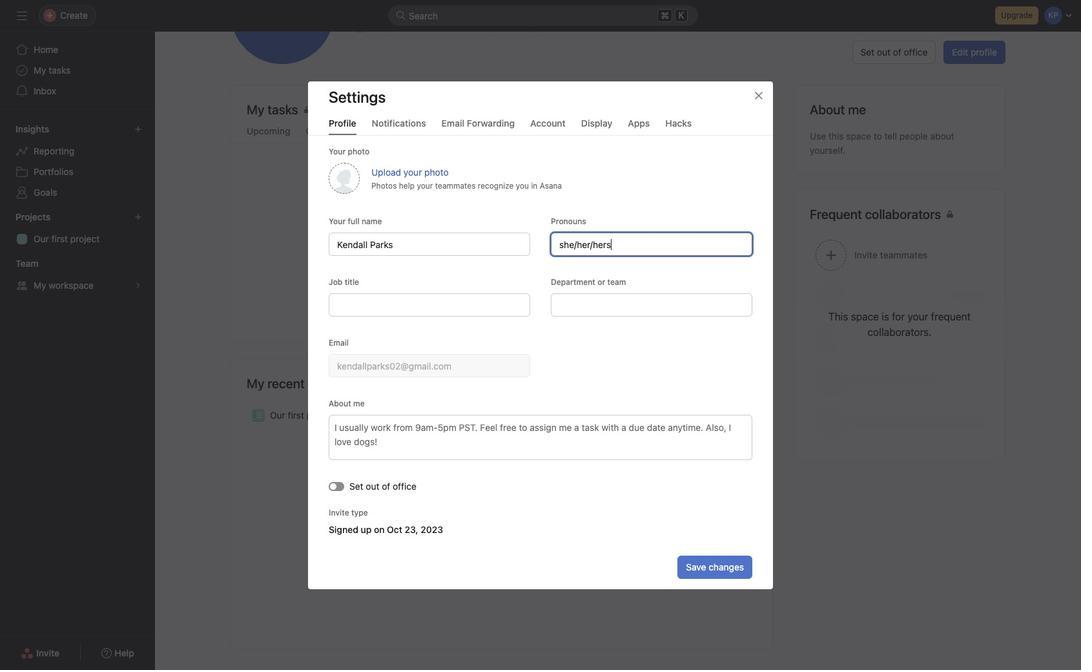 Task type: vqa. For each thing, say whether or not it's contained in the screenshot.
Fifth:
no



Task type: describe. For each thing, give the bounding box(es) containing it.
display
[[581, 117, 613, 128]]

0 horizontal spatial out
[[366, 480, 380, 491]]

set inside button
[[861, 47, 875, 58]]

1 vertical spatial set out of office
[[350, 480, 417, 491]]

0 vertical spatial your
[[404, 166, 422, 177]]

profile button
[[329, 117, 356, 135]]

1 vertical spatial of
[[382, 480, 390, 491]]

upload your photo button
[[372, 166, 449, 177]]

my recent projects
[[247, 376, 355, 391]]

reference
[[468, 280, 507, 291]]

save changes
[[686, 561, 744, 572]]

my for my workspace
[[34, 280, 46, 291]]

hacks button
[[666, 117, 692, 135]]

2:14pm local time
[[368, 21, 441, 32]]

teammates
[[435, 180, 476, 190]]

full
[[348, 216, 360, 226]]

our first project link
[[8, 229, 147, 249]]

your inside your completed tasks will appear here, so you can reference them later.
[[407, 266, 425, 277]]

my for my recent projects
[[247, 376, 265, 391]]

on
[[374, 524, 385, 535]]

your full name
[[329, 216, 382, 226]]

global element
[[0, 32, 155, 109]]

(11)
[[345, 125, 360, 136]]

save
[[686, 561, 707, 572]]

invite for invite
[[36, 647, 60, 658]]

1 vertical spatial our first project
[[270, 410, 336, 421]]

apps
[[628, 117, 650, 128]]

completed
[[376, 125, 422, 136]]

about me
[[329, 398, 365, 408]]

this
[[829, 131, 844, 142]]

1 vertical spatial project
[[307, 410, 336, 421]]

your for your photo
[[329, 216, 346, 226]]

up
[[361, 524, 372, 535]]

profile
[[329, 117, 356, 128]]

reporting
[[34, 145, 74, 156]]

I usually work from 9am-5pm PST. Feel free to assign me a task with a due date anytime. Also, I love dogs! text field
[[329, 415, 753, 460]]

1 vertical spatial our
[[270, 410, 286, 421]]

people
[[900, 131, 928, 142]]

2:14pm
[[368, 21, 399, 32]]

local
[[401, 21, 421, 32]]

0 vertical spatial photo
[[348, 146, 370, 156]]

my workspace link
[[8, 275, 147, 296]]

photo inside upload your photo photos help your teammates recognize you in asana
[[425, 166, 449, 177]]

tasks inside your completed tasks will appear here, so you can reference them later.
[[475, 266, 497, 277]]

your photo
[[329, 146, 370, 156]]

overdue
[[306, 125, 342, 136]]

photos
[[372, 180, 397, 190]]

email forwarding button
[[442, 117, 515, 135]]

you inside your completed tasks will appear here, so you can reference them later.
[[582, 266, 598, 277]]

in
[[531, 180, 538, 190]]

set out of office inside button
[[861, 47, 928, 58]]

project inside our first project link
[[70, 233, 100, 244]]

profile
[[971, 47, 998, 58]]

or
[[598, 277, 606, 287]]

job title
[[329, 277, 359, 287]]

our first project inside projects element
[[34, 233, 100, 244]]

set out of office button
[[853, 41, 937, 64]]

workspace
[[49, 280, 94, 291]]

account
[[531, 117, 566, 128]]

Third-person pronouns (e.g. she/her/hers) text field
[[551, 232, 753, 256]]

signed
[[329, 524, 359, 535]]

recognize
[[478, 180, 514, 190]]

forwarding
[[467, 117, 515, 128]]

1 vertical spatial office
[[393, 480, 417, 491]]

portfolios link
[[8, 162, 147, 182]]

upload your photo photos help your teammates recognize you in asana
[[372, 166, 562, 190]]

projects element
[[0, 205, 155, 252]]

overdue (11) button
[[306, 125, 360, 143]]

upcoming
[[247, 125, 290, 136]]

home
[[34, 44, 58, 55]]

about
[[931, 131, 955, 142]]

0 horizontal spatial set
[[350, 480, 364, 491]]

teams element
[[0, 252, 155, 299]]

list image
[[255, 412, 262, 419]]

appear
[[515, 266, 544, 277]]

apps button
[[628, 117, 650, 135]]

goals link
[[8, 182, 147, 203]]

hacks
[[666, 117, 692, 128]]

them
[[510, 280, 531, 291]]

name
[[362, 216, 382, 226]]

edit
[[953, 47, 969, 58]]

department or team
[[551, 277, 626, 287]]

time
[[423, 21, 441, 32]]



Task type: locate. For each thing, give the bounding box(es) containing it.
1 vertical spatial your
[[329, 216, 346, 226]]

kendallparks02@gmail.com
[[462, 21, 576, 32]]

0 horizontal spatial office
[[393, 480, 417, 491]]

oct
[[387, 524, 403, 535]]

1 horizontal spatial set out of office
[[861, 47, 928, 58]]

email inside button
[[442, 117, 465, 128]]

changes
[[709, 561, 744, 572]]

0 horizontal spatial our
[[34, 233, 49, 244]]

email for email
[[329, 338, 349, 347]]

1 vertical spatial email
[[329, 338, 349, 347]]

1 horizontal spatial first
[[288, 410, 304, 421]]

None text field
[[329, 232, 531, 256], [329, 354, 531, 377], [329, 232, 531, 256], [329, 354, 531, 377]]

out inside button
[[877, 47, 891, 58]]

upgrade button
[[996, 6, 1039, 25]]

1 vertical spatial invite
[[36, 647, 60, 658]]

1 horizontal spatial out
[[877, 47, 891, 58]]

upload
[[372, 166, 401, 177]]

our down goals
[[34, 233, 49, 244]]

0 horizontal spatial project
[[70, 233, 100, 244]]

invite inside button
[[36, 647, 60, 658]]

0 horizontal spatial email
[[329, 338, 349, 347]]

me
[[354, 398, 365, 408]]

1 vertical spatial out
[[366, 480, 380, 491]]

None text field
[[329, 293, 531, 316], [551, 293, 753, 316], [329, 293, 531, 316], [551, 293, 753, 316]]

1 vertical spatial you
[[582, 266, 598, 277]]

our first project up teams element
[[34, 233, 100, 244]]

0 vertical spatial project
[[70, 233, 100, 244]]

display button
[[581, 117, 613, 135]]

completed
[[428, 266, 472, 277]]

email
[[442, 117, 465, 128], [329, 338, 349, 347]]

0 horizontal spatial you
[[516, 180, 529, 190]]

your left full
[[329, 216, 346, 226]]

use this space to tell people about yourself.
[[810, 131, 955, 156]]

0 horizontal spatial set out of office
[[350, 480, 417, 491]]

completed button
[[376, 125, 422, 143]]

inbox link
[[8, 81, 147, 101]]

23,
[[405, 524, 419, 535]]

you inside upload your photo photos help your teammates recognize you in asana
[[516, 180, 529, 190]]

overdue (11)
[[306, 125, 360, 136]]

0 vertical spatial invite
[[329, 508, 349, 517]]

type
[[351, 508, 368, 517]]

you right so
[[582, 266, 598, 277]]

my for my tasks
[[34, 65, 46, 76]]

job
[[329, 277, 343, 287]]

so
[[570, 266, 580, 277]]

upload new photo image
[[329, 163, 360, 194]]

set
[[861, 47, 875, 58], [350, 480, 364, 491]]

1 vertical spatial photo
[[425, 166, 449, 177]]

to
[[874, 131, 883, 142]]

asana
[[540, 180, 562, 190]]

1 horizontal spatial office
[[904, 47, 928, 58]]

k
[[679, 10, 684, 21]]

1 vertical spatial set
[[350, 480, 364, 491]]

0 vertical spatial out
[[877, 47, 891, 58]]

first inside projects element
[[51, 233, 68, 244]]

0 vertical spatial email
[[442, 117, 465, 128]]

portfolios
[[34, 166, 73, 177]]

will
[[499, 266, 513, 277]]

tasks
[[49, 65, 71, 76], [475, 266, 497, 277]]

photo
[[348, 146, 370, 156], [425, 166, 449, 177]]

0 horizontal spatial invite
[[36, 647, 60, 658]]

my up list 'image'
[[247, 376, 265, 391]]

settings
[[329, 88, 386, 106]]

email forwarding
[[442, 117, 515, 128]]

email up recent projects
[[329, 338, 349, 347]]

1 vertical spatial tasks
[[475, 266, 497, 277]]

insights element
[[0, 118, 155, 205]]

my inside teams element
[[34, 280, 46, 291]]

0 horizontal spatial first
[[51, 233, 68, 244]]

tell
[[885, 131, 898, 142]]

0 horizontal spatial tasks
[[49, 65, 71, 76]]

your
[[404, 166, 422, 177], [417, 180, 433, 190]]

title
[[345, 277, 359, 287]]

recent projects
[[268, 376, 355, 391]]

email left the forwarding
[[442, 117, 465, 128]]

email for email forwarding
[[442, 117, 465, 128]]

kendallparks02@gmail.com link
[[462, 20, 576, 34]]

our right list 'image'
[[270, 410, 286, 421]]

⌘
[[661, 10, 669, 21]]

kp
[[738, 410, 748, 420]]

0 vertical spatial you
[[516, 180, 529, 190]]

project down about
[[307, 410, 336, 421]]

1 vertical spatial your
[[417, 180, 433, 190]]

invite button
[[12, 642, 68, 665]]

my tasks link
[[8, 60, 147, 81]]

home link
[[8, 39, 147, 60]]

of up invite type signed up on oct 23, 2023 on the bottom left of page
[[382, 480, 390, 491]]

office left edit
[[904, 47, 928, 58]]

2023
[[421, 524, 443, 535]]

office up invite type signed up on oct 23, 2023 on the bottom left of page
[[393, 480, 417, 491]]

tasks inside global element
[[49, 65, 71, 76]]

reporting link
[[8, 141, 147, 162]]

your up help
[[404, 166, 422, 177]]

use
[[810, 131, 827, 142]]

account button
[[531, 117, 566, 135]]

1 vertical spatial first
[[288, 410, 304, 421]]

insights
[[16, 123, 49, 134]]

photo down (11) at the top left of page
[[348, 146, 370, 156]]

1 horizontal spatial our first project
[[270, 410, 336, 421]]

1 horizontal spatial our
[[270, 410, 286, 421]]

0 vertical spatial of
[[894, 47, 902, 58]]

1 horizontal spatial set
[[861, 47, 875, 58]]

close image
[[754, 90, 764, 100]]

1 horizontal spatial tasks
[[475, 266, 497, 277]]

1 vertical spatial my
[[34, 280, 46, 291]]

your down overdue (11) button
[[329, 146, 346, 156]]

my up "inbox"
[[34, 65, 46, 76]]

0 horizontal spatial our first project
[[34, 233, 100, 244]]

tasks up reference
[[475, 266, 497, 277]]

first down my recent projects
[[288, 410, 304, 421]]

save changes button
[[678, 555, 753, 579]]

0 vertical spatial tasks
[[49, 65, 71, 76]]

0 vertical spatial your
[[329, 146, 346, 156]]

2 vertical spatial your
[[407, 266, 425, 277]]

of left edit
[[894, 47, 902, 58]]

set out of office
[[861, 47, 928, 58], [350, 480, 417, 491]]

project
[[70, 233, 100, 244], [307, 410, 336, 421]]

first up teams element
[[51, 233, 68, 244]]

out
[[877, 47, 891, 58], [366, 480, 380, 491]]

edit profile button
[[944, 41, 1006, 64]]

project up teams element
[[70, 233, 100, 244]]

upcoming button
[[247, 125, 290, 143]]

notifications
[[372, 117, 426, 128]]

pronouns
[[551, 216, 587, 226]]

your completed tasks will appear here, so you can reference them later.
[[407, 266, 598, 291]]

you left in
[[516, 180, 529, 190]]

0 vertical spatial our first project
[[34, 233, 100, 244]]

our inside projects element
[[34, 233, 49, 244]]

0 vertical spatial our
[[34, 233, 49, 244]]

first
[[51, 233, 68, 244], [288, 410, 304, 421]]

your for settings
[[329, 146, 346, 156]]

1 horizontal spatial email
[[442, 117, 465, 128]]

here,
[[547, 266, 568, 277]]

2 vertical spatial my
[[247, 376, 265, 391]]

goals
[[34, 187, 57, 198]]

department
[[551, 277, 596, 287]]

your left completed at the left of the page
[[407, 266, 425, 277]]

upgrade
[[1002, 10, 1033, 20]]

1 horizontal spatial project
[[307, 410, 336, 421]]

my left workspace
[[34, 280, 46, 291]]

team
[[608, 277, 626, 287]]

1 horizontal spatial invite
[[329, 508, 349, 517]]

can
[[450, 280, 465, 291]]

0 horizontal spatial of
[[382, 480, 390, 491]]

our first project
[[34, 233, 100, 244], [270, 410, 336, 421]]

0 vertical spatial office
[[904, 47, 928, 58]]

invite inside invite type signed up on oct 23, 2023
[[329, 508, 349, 517]]

yourself.
[[810, 145, 846, 156]]

about
[[329, 398, 351, 408]]

0 horizontal spatial photo
[[348, 146, 370, 156]]

notifications button
[[372, 117, 426, 135]]

0 vertical spatial set
[[861, 47, 875, 58]]

of
[[894, 47, 902, 58], [382, 480, 390, 491]]

my
[[34, 65, 46, 76], [34, 280, 46, 291], [247, 376, 265, 391]]

set out of office switch
[[329, 481, 344, 490]]

frequent collaborators
[[810, 207, 942, 222]]

0 vertical spatial my
[[34, 65, 46, 76]]

my workspace
[[34, 280, 94, 291]]

1 horizontal spatial of
[[894, 47, 902, 58]]

0 vertical spatial set out of office
[[861, 47, 928, 58]]

my tasks link
[[247, 101, 757, 121]]

invite for invite type signed up on oct 23, 2023
[[329, 508, 349, 517]]

my tasks
[[247, 102, 298, 117]]

tasks down home
[[49, 65, 71, 76]]

1 horizontal spatial photo
[[425, 166, 449, 177]]

0 vertical spatial first
[[51, 233, 68, 244]]

my tasks
[[34, 65, 71, 76]]

prominent image
[[396, 10, 406, 21]]

later.
[[534, 280, 554, 291]]

photo up teammates
[[425, 166, 449, 177]]

of inside button
[[894, 47, 902, 58]]

1 horizontal spatial you
[[582, 266, 598, 277]]

your right help
[[417, 180, 433, 190]]

invite type signed up on oct 23, 2023
[[329, 508, 443, 535]]

our
[[34, 233, 49, 244], [270, 410, 286, 421]]

my inside global element
[[34, 65, 46, 76]]

hide sidebar image
[[17, 10, 27, 21]]

inbox
[[34, 85, 56, 96]]

office inside button
[[904, 47, 928, 58]]

our first project down my recent projects
[[270, 410, 336, 421]]



